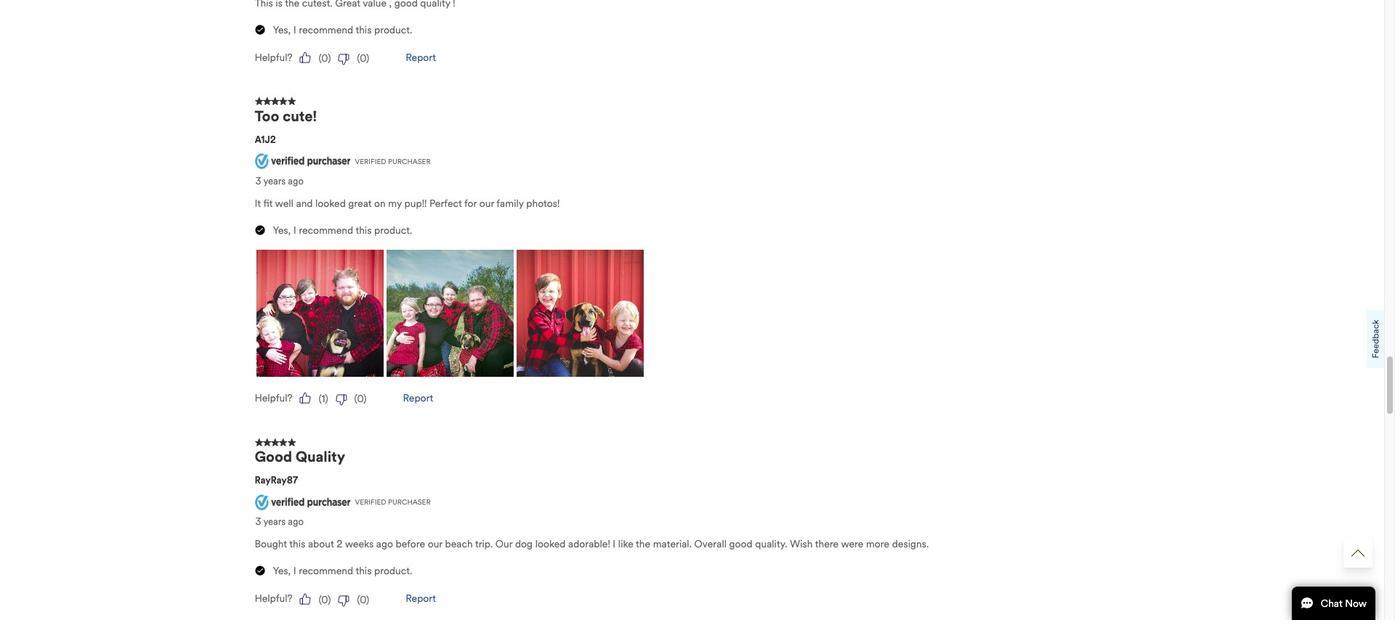 Task type: vqa. For each thing, say whether or not it's contained in the screenshot.
3rd Plus icon 2
no



Task type: locate. For each thing, give the bounding box(es) containing it.
yes, i recommend this product. down great
[[273, 224, 412, 237]]

0 vertical spatial 6e2d45c3 5453 4298 8f0d 3720663176c5 image
[[338, 54, 350, 65]]

0 vertical spatial yes,
[[273, 24, 291, 36]]

0 vertical spatial looked
[[315, 198, 346, 210]]

2 vertical spatial ago
[[376, 539, 393, 551]]

our left beach
[[428, 539, 442, 551]]

2 vertical spatial yes,
[[273, 566, 291, 578]]

report
[[406, 51, 436, 64], [403, 392, 433, 405], [406, 593, 436, 606]]

designs.
[[892, 539, 929, 551]]

0 vertical spatial d8c4887f dca8 44a1 801a cfe76c084647 image
[[300, 393, 311, 404]]

1 vertical spatial yes, i recommend this product.
[[273, 224, 412, 237]]

1 vertical spatial years
[[263, 517, 286, 529]]

)
[[328, 52, 331, 65], [366, 52, 369, 65], [325, 393, 328, 406], [364, 393, 367, 406], [328, 594, 331, 607], [366, 594, 369, 607]]

1 vertical spatial recommend
[[299, 224, 353, 237]]

1 vertical spatial helpful?
[[255, 392, 292, 405]]

2 yes, i recommend this product. from the top
[[273, 224, 412, 237]]

1 d8c4887f dca8 44a1 801a cfe76c084647 image from the top
[[300, 393, 311, 404]]

2 vertical spatial report
[[406, 593, 436, 606]]

recommend down and
[[299, 224, 353, 237]]

years up 'bought'
[[263, 517, 286, 529]]

6e2d45c3 5453 4298 8f0d 3720663176c5 image
[[338, 54, 350, 65], [335, 395, 347, 407]]

2 d8c4887f dca8 44a1 801a cfe76c084647 image from the top
[[300, 594, 311, 605]]

1 vertical spatial report button
[[403, 389, 433, 408]]

2 yes, from the top
[[273, 224, 291, 237]]

0 vertical spatial content helpfulness group
[[255, 48, 1130, 67]]

0 vertical spatial 3
[[255, 176, 261, 187]]

3 yes, from the top
[[273, 566, 291, 578]]

3 for good quality
[[255, 517, 261, 529]]

2 years from the top
[[263, 517, 286, 529]]

yes, i recommend this product.
[[273, 24, 412, 36], [273, 224, 412, 237], [273, 566, 412, 578]]

0 vertical spatial product.
[[374, 24, 412, 36]]

fit
[[263, 198, 273, 210]]

1 vertical spatial yes,
[[273, 224, 291, 237]]

2 vertical spatial recommend
[[299, 566, 353, 578]]

3 for too cute!
[[255, 176, 261, 187]]

3 years ago up well
[[255, 176, 304, 187]]

looked right dog
[[535, 539, 566, 551]]

1 3 from the top
[[255, 176, 261, 187]]

looked right and
[[315, 198, 346, 210]]

were
[[841, 539, 864, 551]]

yes, i recommend this product. up d8c4887f dca8 44a1 801a cfe76c084647 icon
[[273, 24, 412, 36]]

yes, i recommend this product. for too cute!
[[273, 224, 412, 237]]

ago right weeks
[[376, 539, 393, 551]]

good
[[729, 539, 753, 551]]

recommend for good quality
[[299, 566, 353, 578]]

d8c4887f dca8 44a1 801a cfe76c084647 image
[[300, 393, 311, 404], [300, 594, 311, 605]]

0 vertical spatial years
[[263, 176, 286, 187]]

d8c4887f dca8 44a1 801a cfe76c084647 image for ( 0 )
[[300, 594, 311, 605]]

2 recommend from the top
[[299, 224, 353, 237]]

0 vertical spatial our
[[479, 198, 494, 210]]

1 vertical spatial content helpfulness group
[[255, 389, 1130, 408]]

and
[[296, 198, 313, 210]]

report button
[[406, 48, 436, 67], [403, 389, 433, 408], [406, 590, 436, 609]]

2 vertical spatial product.
[[374, 566, 412, 578]]

0 vertical spatial yes, i recommend this product.
[[273, 24, 412, 36]]

6e2d45c3 5453 4298 8f0d 3720663176c5 image right ( 1 )
[[335, 395, 347, 407]]

1 content helpfulness group from the top
[[255, 48, 1130, 67]]

product. for cute!
[[374, 224, 412, 237]]

wish
[[790, 539, 813, 551]]

yes, i recommend this product. for good quality
[[273, 566, 412, 578]]

ago
[[288, 176, 304, 187], [288, 517, 304, 529], [376, 539, 393, 551]]

product.
[[374, 24, 412, 36], [374, 224, 412, 237], [374, 566, 412, 578]]

content helpfulness group
[[255, 48, 1130, 67], [255, 389, 1130, 408], [255, 590, 1130, 609]]

about
[[308, 539, 334, 551]]

family
[[497, 198, 524, 210]]

0 vertical spatial helpful?
[[255, 51, 292, 64]]

3 up 'bought'
[[255, 517, 261, 529]]

d8c4887f dca8 44a1 801a cfe76c084647 image left 1
[[300, 393, 311, 404]]

2 content helpfulness group from the top
[[255, 389, 1130, 408]]

( 0 )
[[319, 52, 331, 65], [357, 52, 369, 65], [354, 393, 367, 406], [319, 594, 331, 607], [357, 594, 369, 607]]

yes, i recommend this product. down 2
[[273, 566, 412, 578]]

perfect
[[429, 198, 462, 210]]

1 years from the top
[[263, 176, 286, 187]]

0
[[321, 52, 328, 65], [360, 52, 366, 65], [357, 393, 364, 406], [321, 594, 328, 607], [360, 594, 366, 607]]

too cute!
[[255, 107, 317, 125]]

3 content helpfulness group from the top
[[255, 590, 1130, 609]]

0 vertical spatial ago
[[288, 176, 304, 187]]

0 vertical spatial 3 years ago
[[255, 176, 304, 187]]

our
[[479, 198, 494, 210], [428, 539, 442, 551]]

3 product. from the top
[[374, 566, 412, 578]]

3 years ago up 'bought'
[[255, 517, 304, 529]]

helpful? left d8c4887f dca8 44a1 801a cfe76c084647 icon
[[255, 51, 292, 64]]

0 vertical spatial recommend
[[299, 24, 353, 36]]

cute!
[[283, 107, 317, 125]]

2 vertical spatial helpful?
[[255, 593, 292, 606]]

d8c4887f dca8 44a1 801a cfe76c084647 image left 6e2d45c3 5453 4298 8f0d 3720663176c5 image
[[300, 594, 311, 605]]

2 helpful? from the top
[[255, 392, 292, 405]]

recommend up d8c4887f dca8 44a1 801a cfe76c084647 icon
[[299, 24, 353, 36]]

1 vertical spatial ago
[[288, 517, 304, 529]]

1 vertical spatial 6e2d45c3 5453 4298 8f0d 3720663176c5 image
[[335, 395, 347, 407]]

pup!!
[[404, 198, 427, 210]]

2 3 from the top
[[255, 517, 261, 529]]

(
[[319, 52, 321, 65], [357, 52, 360, 65], [319, 393, 322, 406], [354, 393, 357, 406], [319, 594, 321, 607], [357, 594, 360, 607]]

beach
[[445, 539, 473, 551]]

1 yes, i recommend this product. from the top
[[273, 24, 412, 36]]

1
[[322, 393, 325, 406]]

2 vertical spatial yes, i recommend this product.
[[273, 566, 412, 578]]

i
[[293, 24, 296, 36], [293, 224, 296, 237], [613, 539, 616, 551], [293, 566, 296, 578]]

( 1 )
[[319, 393, 328, 406]]

2 3 years ago from the top
[[255, 517, 304, 529]]

looked
[[315, 198, 346, 210], [535, 539, 566, 551]]

3 yes, i recommend this product. from the top
[[273, 566, 412, 578]]

helpful? down 'bought'
[[255, 593, 292, 606]]

too
[[255, 107, 279, 125]]

1 vertical spatial report
[[403, 392, 433, 405]]

recommend
[[299, 24, 353, 36], [299, 224, 353, 237], [299, 566, 353, 578]]

0 horizontal spatial our
[[428, 539, 442, 551]]

1 vertical spatial 3 years ago
[[255, 517, 304, 529]]

yes, for too
[[273, 224, 291, 237]]

recommend down 'about' at the left bottom
[[299, 566, 353, 578]]

our right "for"
[[479, 198, 494, 210]]

3 years ago for good
[[255, 517, 304, 529]]

6e2d45c3 5453 4298 8f0d 3720663176c5 image right d8c4887f dca8 44a1 801a cfe76c084647 icon
[[338, 54, 350, 65]]

2 product. from the top
[[374, 224, 412, 237]]

on
[[374, 198, 386, 210]]

2 vertical spatial report button
[[406, 590, 436, 609]]

3 up it
[[255, 176, 261, 187]]

0 vertical spatial report
[[406, 51, 436, 64]]

1 vertical spatial 3
[[255, 517, 261, 529]]

more
[[866, 539, 890, 551]]

helpful?
[[255, 51, 292, 64], [255, 392, 292, 405], [255, 593, 292, 606]]

3 years ago
[[255, 176, 304, 187], [255, 517, 304, 529]]

1 vertical spatial product.
[[374, 224, 412, 237]]

good
[[255, 448, 292, 466]]

ago down good quality
[[288, 517, 304, 529]]

bought
[[255, 539, 287, 551]]

3 recommend from the top
[[299, 566, 353, 578]]

2 vertical spatial content helpfulness group
[[255, 590, 1130, 609]]

years up fit
[[263, 176, 286, 187]]

2
[[337, 539, 343, 551]]

ago for quality
[[288, 517, 304, 529]]

ago up and
[[288, 176, 304, 187]]

1 vertical spatial looked
[[535, 539, 566, 551]]

scroll to top image
[[1352, 547, 1365, 560]]

good quality
[[255, 448, 345, 466]]

1 vertical spatial d8c4887f dca8 44a1 801a cfe76c084647 image
[[300, 594, 311, 605]]

3
[[255, 176, 261, 187], [255, 517, 261, 529]]

this
[[356, 24, 372, 36], [356, 224, 372, 237], [289, 539, 305, 551], [356, 566, 372, 578]]

helpful? left 1
[[255, 392, 292, 405]]

1 3 years ago from the top
[[255, 176, 304, 187]]

yes,
[[273, 24, 291, 36], [273, 224, 291, 237], [273, 566, 291, 578]]

years
[[263, 176, 286, 187], [263, 517, 286, 529]]



Task type: describe. For each thing, give the bounding box(es) containing it.
well
[[275, 198, 293, 210]]

the
[[636, 539, 650, 551]]

d8c4887f dca8 44a1 801a cfe76c084647 image for ( 1 )
[[300, 393, 311, 404]]

my
[[388, 198, 402, 210]]

photos!
[[526, 198, 560, 210]]

ago for cute!
[[288, 176, 304, 187]]

1 horizontal spatial our
[[479, 198, 494, 210]]

1 vertical spatial our
[[428, 539, 442, 551]]

years for too
[[263, 176, 286, 187]]

material.
[[653, 539, 692, 551]]

like
[[618, 539, 634, 551]]

3 helpful? from the top
[[255, 593, 292, 606]]

yes, for good
[[273, 566, 291, 578]]

adorable!
[[568, 539, 610, 551]]

before
[[396, 539, 425, 551]]

1 recommend from the top
[[299, 24, 353, 36]]

our
[[495, 539, 513, 551]]

d8c4887f dca8 44a1 801a cfe76c084647 image
[[300, 52, 311, 63]]

1 yes, from the top
[[273, 24, 291, 36]]

weeks
[[345, 539, 374, 551]]

great
[[348, 198, 372, 210]]

it
[[255, 198, 261, 210]]

product. for quality
[[374, 566, 412, 578]]

there
[[815, 539, 839, 551]]

0 vertical spatial report button
[[406, 48, 436, 67]]

0 horizontal spatial looked
[[315, 198, 346, 210]]

it fit well and looked great on my pup!! perfect for our family photos!
[[255, 198, 560, 210]]

styled arrow button link
[[1344, 539, 1373, 568]]

1 helpful? from the top
[[255, 51, 292, 64]]

years for good
[[263, 517, 286, 529]]

dog
[[515, 539, 533, 551]]

overall
[[694, 539, 727, 551]]

6e2d45c3 5453 4298 8f0d 3720663176c5 image for ( 1 )
[[335, 395, 347, 407]]

1 product. from the top
[[374, 24, 412, 36]]

3 years ago for too
[[255, 176, 304, 187]]

quality
[[296, 448, 345, 466]]

bought this about 2 weeks ago before our beach trip. our dog looked adorable! i like the material. overall good quality. wish there were more designs.
[[255, 539, 929, 551]]

for
[[464, 198, 477, 210]]

1 horizontal spatial looked
[[535, 539, 566, 551]]

6e2d45c3 5453 4298 8f0d 3720663176c5 image
[[338, 596, 350, 607]]

recommend for too cute!
[[299, 224, 353, 237]]

trip.
[[475, 539, 493, 551]]

6e2d45c3 5453 4298 8f0d 3720663176c5 image for ( 0 )
[[338, 54, 350, 65]]

quality.
[[755, 539, 787, 551]]



